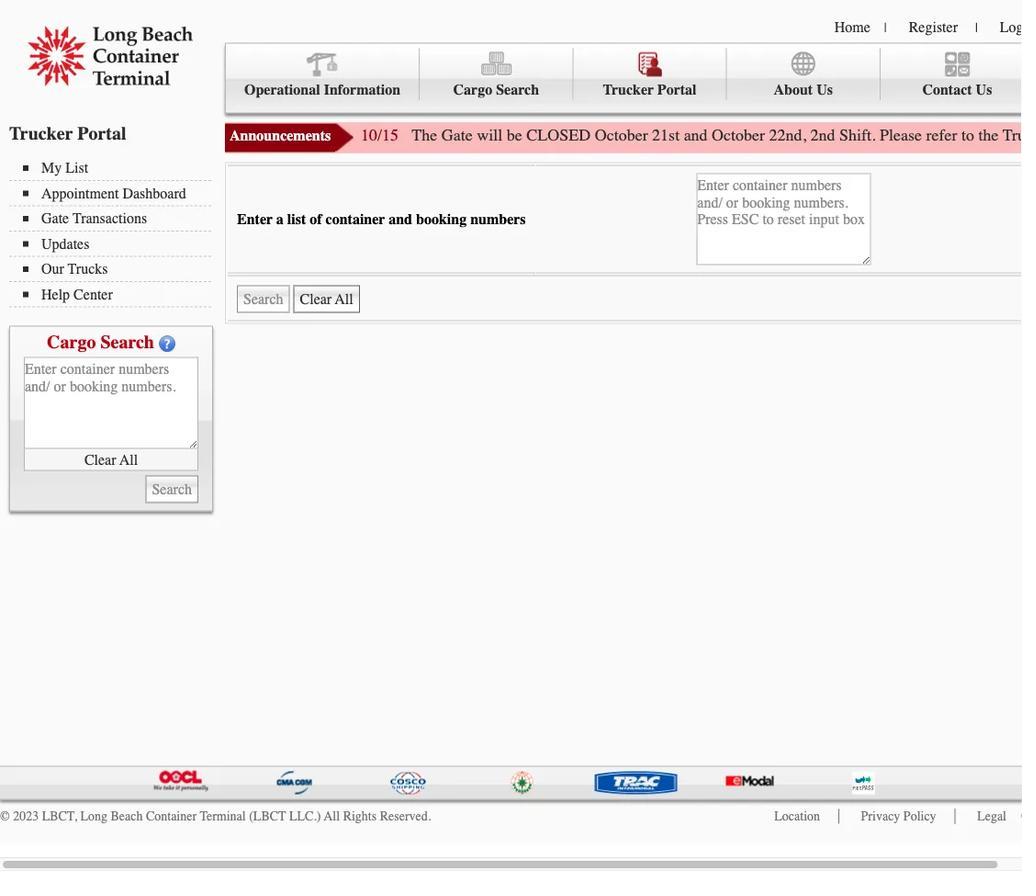Task type: locate. For each thing, give the bounding box(es) containing it.
contact us
[[923, 81, 993, 98]]

2 us from the left
[[976, 81, 993, 98]]

us
[[817, 81, 833, 98], [976, 81, 993, 98]]

None submit
[[237, 285, 290, 313], [146, 476, 198, 503], [237, 285, 290, 313], [146, 476, 198, 503]]

us right about
[[817, 81, 833, 98]]

gate transactions link
[[23, 210, 211, 227]]

transactions
[[73, 210, 147, 227]]

cargo down help
[[47, 331, 96, 352]]

all right the "llc.)"
[[324, 809, 340, 824]]

numbers
[[471, 211, 526, 228]]

1 horizontal spatial portal
[[658, 81, 697, 98]]

1 vertical spatial trucker
[[9, 123, 73, 144]]

all
[[120, 451, 138, 468], [324, 809, 340, 824]]

menu bar containing my list
[[9, 158, 221, 307]]

0 vertical spatial and
[[684, 126, 708, 145]]

22nd,
[[770, 126, 807, 145]]

my list link
[[23, 159, 211, 176]]

1 horizontal spatial and
[[684, 126, 708, 145]]

1 horizontal spatial trucker portal
[[603, 81, 697, 98]]

operational
[[244, 81, 320, 98]]

help
[[41, 286, 70, 303]]

lbct,
[[42, 809, 77, 824]]

©
[[0, 809, 10, 824]]

and left booking in the left of the page
[[389, 211, 413, 228]]

will
[[477, 126, 503, 145]]

1 vertical spatial gate
[[41, 210, 69, 227]]

search
[[496, 81, 539, 98], [101, 331, 154, 352]]

and
[[684, 126, 708, 145], [389, 211, 413, 228]]

0 horizontal spatial us
[[817, 81, 833, 98]]

1 vertical spatial menu bar
[[9, 158, 221, 307]]

None button
[[294, 285, 360, 313]]

rights
[[343, 809, 377, 824]]

0 horizontal spatial gate
[[41, 210, 69, 227]]

1 vertical spatial trucker portal
[[9, 123, 126, 144]]

portal up my list link
[[77, 123, 126, 144]]

gate
[[442, 126, 473, 145], [41, 210, 69, 227]]

0 horizontal spatial trucker portal
[[9, 123, 126, 144]]

0 horizontal spatial and
[[389, 211, 413, 228]]

search down help center link
[[101, 331, 154, 352]]

cargo up will
[[454, 81, 493, 98]]

llc.)
[[289, 809, 321, 824]]

cargo search inside menu bar
[[454, 81, 539, 98]]

0 vertical spatial cargo
[[454, 81, 493, 98]]

0 horizontal spatial cargo
[[47, 331, 96, 352]]

be
[[507, 126, 522, 145]]

long
[[80, 809, 107, 824]]

1 horizontal spatial us
[[976, 81, 993, 98]]

trucker up my
[[9, 123, 73, 144]]

reserved.
[[380, 809, 431, 824]]

trucker portal up "21st"
[[603, 81, 697, 98]]

gate up updates
[[41, 210, 69, 227]]

location
[[775, 809, 821, 824]]

| right home
[[885, 20, 887, 35]]

clear all button
[[24, 449, 198, 471]]

| left log link in the top right of the page
[[976, 20, 978, 35]]

trucker up "21st"
[[603, 81, 654, 98]]

enter
[[237, 211, 273, 228]]

appointment
[[41, 185, 119, 202]]

container
[[146, 809, 197, 824]]

cargo search
[[454, 81, 539, 98], [47, 331, 154, 352]]

trucks
[[68, 260, 108, 277]]

0 horizontal spatial portal
[[77, 123, 126, 144]]

2 october from the left
[[712, 126, 765, 145]]

gate right the
[[442, 126, 473, 145]]

home link
[[835, 18, 871, 35]]

cargo search up will
[[454, 81, 539, 98]]

register link
[[909, 18, 958, 35]]

trucker portal
[[603, 81, 697, 98], [9, 123, 126, 144]]

the
[[979, 126, 999, 145]]

enter a list of container and booking numbers
[[237, 211, 526, 228]]

us right contact on the top
[[976, 81, 993, 98]]

1 | from the left
[[885, 20, 887, 35]]

0 horizontal spatial trucker
[[9, 123, 73, 144]]

about us link
[[727, 48, 881, 100]]

a
[[276, 211, 284, 228]]

0 vertical spatial cargo search
[[454, 81, 539, 98]]

october
[[595, 126, 648, 145], [712, 126, 765, 145]]

0 vertical spatial search
[[496, 81, 539, 98]]

trucker
[[603, 81, 654, 98], [9, 123, 73, 144]]

1 horizontal spatial search
[[496, 81, 539, 98]]

10/15 the gate will be closed october 21st and october 22nd, 2nd shift. please refer to the tru
[[361, 126, 1023, 145]]

of
[[310, 211, 322, 228]]

1 horizontal spatial cargo search
[[454, 81, 539, 98]]

updates link
[[23, 235, 211, 252]]

cargo
[[454, 81, 493, 98], [47, 331, 96, 352]]

cargo inside menu bar
[[454, 81, 493, 98]]

us for about us
[[817, 81, 833, 98]]

1 horizontal spatial gate
[[442, 126, 473, 145]]

1 october from the left
[[595, 126, 648, 145]]

all right "clear"
[[120, 451, 138, 468]]

portal
[[658, 81, 697, 98], [77, 123, 126, 144]]

information
[[324, 81, 401, 98]]

trucker portal up list
[[9, 123, 126, 144]]

portal up "21st"
[[658, 81, 697, 98]]

1 horizontal spatial cargo
[[454, 81, 493, 98]]

legal
[[978, 809, 1007, 824]]

help center link
[[23, 286, 211, 303]]

1 horizontal spatial october
[[712, 126, 765, 145]]

and right "21st"
[[684, 126, 708, 145]]

policy
[[904, 809, 937, 824]]

beach
[[111, 809, 143, 824]]

0 vertical spatial trucker
[[603, 81, 654, 98]]

our
[[41, 260, 64, 277]]

all inside button
[[120, 451, 138, 468]]

my list appointment dashboard gate transactions updates our trucks help center
[[41, 159, 186, 303]]

tru
[[1003, 126, 1023, 145]]

cargo search down center
[[47, 331, 154, 352]]

shift.
[[840, 126, 876, 145]]

0 horizontal spatial |
[[885, 20, 887, 35]]

us inside contact us link
[[976, 81, 993, 98]]

search up "be"
[[496, 81, 539, 98]]

october left "21st"
[[595, 126, 648, 145]]

1 vertical spatial all
[[324, 809, 340, 824]]

1 vertical spatial cargo search
[[47, 331, 154, 352]]

1 horizontal spatial menu bar
[[225, 43, 1023, 113]]

1 horizontal spatial trucker
[[603, 81, 654, 98]]

0 vertical spatial menu bar
[[225, 43, 1023, 113]]

the
[[412, 126, 438, 145]]

0 vertical spatial portal
[[658, 81, 697, 98]]

1 us from the left
[[817, 81, 833, 98]]

1 vertical spatial cargo
[[47, 331, 96, 352]]

log
[[1000, 18, 1023, 35]]

booking
[[416, 211, 467, 228]]

0 horizontal spatial all
[[120, 451, 138, 468]]

october left 22nd, at top right
[[712, 126, 765, 145]]

0 horizontal spatial menu bar
[[9, 158, 221, 307]]

search inside menu bar
[[496, 81, 539, 98]]

1 horizontal spatial |
[[976, 20, 978, 35]]

1 vertical spatial search
[[101, 331, 154, 352]]

trucker inside "link"
[[603, 81, 654, 98]]

0 vertical spatial all
[[120, 451, 138, 468]]

location link
[[775, 809, 821, 824]]

refer
[[927, 126, 958, 145]]

menu bar
[[225, 43, 1023, 113], [9, 158, 221, 307]]

us inside about us 'link'
[[817, 81, 833, 98]]

0 vertical spatial trucker portal
[[603, 81, 697, 98]]

0 horizontal spatial october
[[595, 126, 648, 145]]

register
[[909, 18, 958, 35]]

Enter container numbers and/ or booking numbers.  text field
[[24, 357, 198, 449]]

terminal
[[200, 809, 246, 824]]

|
[[885, 20, 887, 35], [976, 20, 978, 35]]



Task type: vqa. For each thing, say whether or not it's contained in the screenshot.
1st COS
no



Task type: describe. For each thing, give the bounding box(es) containing it.
to
[[962, 126, 975, 145]]

list
[[65, 159, 88, 176]]

contact
[[923, 81, 973, 98]]

0 vertical spatial gate
[[442, 126, 473, 145]]

trucker portal inside "link"
[[603, 81, 697, 98]]

Enter container numbers and/ or booking numbers. Press ESC to reset input box text field
[[697, 173, 871, 265]]

appointment dashboard link
[[23, 185, 211, 202]]

0 horizontal spatial cargo search
[[47, 331, 154, 352]]

about
[[774, 81, 813, 98]]

container
[[326, 211, 385, 228]]

center
[[74, 286, 113, 303]]

cargo search link
[[420, 48, 574, 100]]

operational information
[[244, 81, 401, 98]]

2023
[[13, 809, 39, 824]]

clear
[[84, 451, 116, 468]]

1 vertical spatial portal
[[77, 123, 126, 144]]

21st
[[652, 126, 680, 145]]

please
[[880, 126, 923, 145]]

2 | from the left
[[976, 20, 978, 35]]

gate inside my list appointment dashboard gate transactions updates our trucks help center
[[41, 210, 69, 227]]

updates
[[41, 235, 90, 252]]

1 horizontal spatial all
[[324, 809, 340, 824]]

about us
[[774, 81, 833, 98]]

menu bar containing operational information
[[225, 43, 1023, 113]]

announcements
[[230, 127, 331, 144]]

privacy policy
[[861, 809, 937, 824]]

trucker portal link
[[574, 48, 727, 100]]

portal inside trucker portal "link"
[[658, 81, 697, 98]]

clear all
[[84, 451, 138, 468]]

© 2023 lbct, long beach container terminal (lbct llc.) all rights reserved.
[[0, 809, 431, 824]]

my
[[41, 159, 62, 176]]

home
[[835, 18, 871, 35]]

0 horizontal spatial search
[[101, 331, 154, 352]]

operational information link
[[226, 48, 420, 100]]

legal link
[[978, 809, 1007, 824]]

privacy
[[861, 809, 901, 824]]

closed
[[527, 126, 591, 145]]

list
[[287, 211, 306, 228]]

log link
[[1000, 18, 1023, 35]]

(lbct
[[249, 809, 286, 824]]

10/15
[[361, 126, 399, 145]]

1 vertical spatial and
[[389, 211, 413, 228]]

dashboard
[[123, 185, 186, 202]]

2nd
[[811, 126, 836, 145]]

contact us link
[[881, 48, 1023, 100]]

us for contact us
[[976, 81, 993, 98]]

our trucks link
[[23, 260, 211, 277]]

privacy policy link
[[861, 809, 937, 824]]



